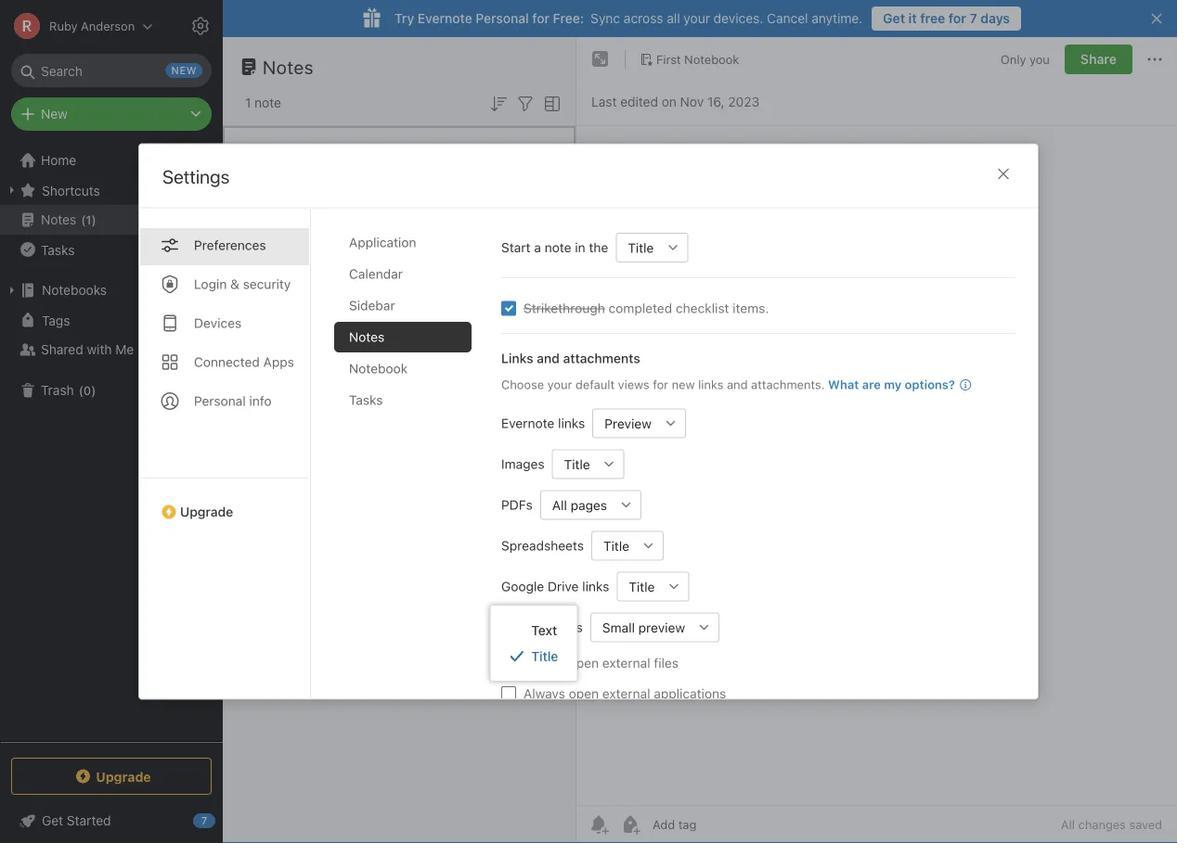 Task type: describe. For each thing, give the bounding box(es) containing it.
changes
[[1078, 818, 1126, 832]]

links right drive at the left of the page
[[582, 579, 609, 594]]

list
[[300, 143, 322, 159]]

0 vertical spatial personal
[[476, 11, 529, 26]]

for for 7
[[949, 11, 966, 26]]

for for free:
[[532, 11, 550, 26]]

Select422 checkbox
[[501, 301, 516, 316]]

calendar tab
[[334, 259, 472, 289]]

add tag image
[[619, 814, 641, 836]]

tasks button
[[0, 235, 222, 265]]

always for always open external files
[[524, 655, 565, 671]]

preview
[[605, 416, 652, 431]]

0 vertical spatial note
[[254, 95, 281, 110]]

settings image
[[189, 15, 212, 37]]

add a reminder image
[[588, 814, 610, 836]]

links and attachments
[[501, 350, 640, 366]]

links
[[501, 350, 533, 366]]

Choose default view option for PDFs field
[[540, 490, 642, 520]]

title button for spreadsheets
[[591, 531, 634, 561]]

Search text field
[[24, 54, 199, 87]]

home link
[[0, 146, 223, 175]]

preferences
[[194, 237, 266, 253]]

Choose default view option for YouTube links field
[[590, 613, 720, 642]]

title button for images
[[552, 449, 595, 479]]

notes tab
[[334, 322, 472, 352]]

external for applications
[[602, 686, 650, 701]]

1 horizontal spatial evernote
[[501, 415, 555, 431]]

only
[[1001, 52, 1026, 66]]

1 inside notes ( 1 )
[[86, 213, 91, 227]]

title inside the "dropdown list" menu
[[531, 649, 558, 665]]

are
[[862, 377, 881, 391]]

tab list for start a note in the
[[334, 227, 486, 700]]

on
[[662, 94, 677, 110]]

sync
[[591, 11, 620, 26]]

tags
[[42, 313, 70, 328]]

title button for google drive links
[[617, 572, 660, 602]]

youtube links
[[501, 620, 583, 635]]

grocery list
[[247, 143, 322, 159]]

nov
[[680, 94, 704, 110]]

Note Editor text field
[[577, 126, 1177, 806]]

title link
[[490, 644, 577, 670]]

trash ( 0 )
[[41, 383, 96, 398]]

pdfs
[[501, 497, 533, 512]]

( for trash
[[79, 384, 83, 398]]

1 vertical spatial notes
[[41, 212, 76, 227]]

attachments
[[563, 350, 640, 366]]

images
[[501, 456, 545, 472]]

notebook inside tab
[[349, 361, 408, 376]]

items.
[[733, 300, 769, 316]]

try
[[395, 11, 414, 26]]

1 vertical spatial your
[[547, 377, 572, 391]]

get it free for 7 days
[[883, 11, 1010, 26]]

new
[[41, 106, 68, 122]]

1 note
[[245, 95, 281, 110]]

spreadsheets
[[501, 538, 584, 553]]

options?
[[905, 377, 955, 391]]

1 horizontal spatial note
[[545, 240, 571, 255]]

always for always open external applications
[[524, 686, 565, 701]]

application tab
[[334, 227, 472, 258]]

start
[[501, 240, 531, 255]]

always open external files
[[524, 655, 679, 671]]

0 vertical spatial your
[[684, 11, 710, 26]]

Choose default view option for Images field
[[552, 449, 624, 479]]

edited
[[620, 94, 658, 110]]

ago
[[323, 202, 342, 215]]

default
[[576, 377, 615, 391]]

strikethrough
[[524, 300, 605, 316]]

saved
[[1129, 818, 1162, 832]]

a few minutes ago
[[247, 202, 342, 215]]

small preview button
[[590, 613, 690, 642]]

tasks tab
[[334, 385, 472, 415]]

shared with me link
[[0, 335, 222, 365]]

get it free for 7 days button
[[872, 6, 1021, 31]]

tab list for application
[[139, 208, 311, 700]]

0 horizontal spatial and
[[537, 350, 560, 366]]

note list element
[[223, 37, 577, 844]]

&
[[230, 276, 239, 292]]

all for all changes saved
[[1061, 818, 1075, 832]]

Choose default view option for Spreadsheets field
[[591, 531, 664, 561]]

with
[[87, 342, 112, 357]]

anytime.
[[812, 11, 863, 26]]

0 vertical spatial upgrade button
[[139, 478, 310, 527]]

you
[[1030, 52, 1050, 66]]

links up the choose default view option for images field
[[558, 415, 585, 431]]

start a note in the
[[501, 240, 608, 255]]

Start a new note in the body or title. field
[[616, 233, 688, 262]]

calendar
[[349, 266, 403, 281]]

sidebar
[[349, 298, 395, 313]]

tasks inside tab
[[349, 392, 383, 408]]

0
[[83, 384, 91, 398]]

( for notes
[[81, 213, 86, 227]]

new button
[[11, 97, 212, 131]]

youtube
[[501, 620, 552, 635]]

note window element
[[577, 37, 1177, 844]]

minutes
[[278, 202, 320, 215]]

expand notebooks image
[[5, 283, 19, 298]]

1 inside note list element
[[245, 95, 251, 110]]

text
[[531, 623, 557, 638]]

tasks inside button
[[41, 242, 75, 257]]

0 vertical spatial evernote
[[418, 11, 472, 26]]

get
[[883, 11, 905, 26]]

the
[[589, 240, 608, 255]]

devices
[[194, 315, 242, 330]]

1 horizontal spatial and
[[727, 377, 748, 391]]

trash
[[41, 383, 74, 398]]



Task type: locate. For each thing, give the bounding box(es) containing it.
( right trash
[[79, 384, 83, 398]]

1 horizontal spatial for
[[653, 377, 669, 391]]

notes up 1 note
[[263, 56, 314, 78]]

title down choose default view option for pdfs field
[[603, 538, 629, 554]]

2023
[[728, 94, 760, 110]]

0 vertical spatial tasks
[[41, 242, 75, 257]]

) down shortcuts button
[[91, 213, 96, 227]]

1 vertical spatial notebook
[[349, 361, 408, 376]]

first notebook
[[656, 52, 739, 66]]

open down always open external files
[[569, 686, 599, 701]]

1
[[245, 95, 251, 110], [86, 213, 91, 227]]

last
[[591, 94, 617, 110]]

1 vertical spatial upgrade
[[96, 769, 151, 785]]

1 horizontal spatial a
[[534, 240, 541, 255]]

0 horizontal spatial your
[[547, 377, 572, 391]]

( down shortcuts
[[81, 213, 86, 227]]

cancel
[[767, 11, 808, 26]]

notes ( 1 )
[[41, 212, 96, 227]]

Always open external files checkbox
[[501, 656, 516, 671]]

what
[[828, 377, 859, 391]]

your right all on the top of page
[[684, 11, 710, 26]]

tasks down notebook tab
[[349, 392, 383, 408]]

title down text
[[531, 649, 558, 665]]

0 vertical spatial )
[[91, 213, 96, 227]]

1 horizontal spatial all
[[1061, 818, 1075, 832]]

1 horizontal spatial 1
[[245, 95, 251, 110]]

1 vertical spatial tasks
[[349, 392, 383, 408]]

my
[[884, 377, 902, 391]]

notebook
[[684, 52, 739, 66], [349, 361, 408, 376]]

tab list containing preferences
[[139, 208, 311, 700]]

for inside button
[[949, 11, 966, 26]]

Choose default view option for Google Drive links field
[[617, 572, 689, 602]]

0 horizontal spatial notes
[[41, 212, 76, 227]]

1 vertical spatial 1
[[86, 213, 91, 227]]

16,
[[707, 94, 725, 110]]

a inside note list element
[[247, 202, 253, 215]]

None search field
[[24, 54, 199, 87]]

title button right the
[[616, 233, 659, 262]]

title for google drive links
[[629, 579, 655, 594]]

0 vertical spatial all
[[552, 497, 567, 513]]

note left in
[[545, 240, 571, 255]]

title up all pages button
[[564, 457, 590, 472]]

links down drive at the left of the page
[[556, 620, 583, 635]]

settings
[[162, 166, 230, 188]]

0 vertical spatial (
[[81, 213, 86, 227]]

for left the 'free:'
[[532, 11, 550, 26]]

notes inside tab
[[349, 329, 385, 344]]

title button down choose default view option for pdfs field
[[591, 531, 634, 561]]

note up grocery
[[254, 95, 281, 110]]

strikethrough completed checklist items.
[[524, 300, 769, 316]]

application
[[349, 234, 416, 250]]

0 vertical spatial notebook
[[684, 52, 739, 66]]

0 horizontal spatial upgrade
[[96, 769, 151, 785]]

for left 7
[[949, 11, 966, 26]]

0 vertical spatial a
[[247, 202, 253, 215]]

title button for start a note in the
[[616, 233, 659, 262]]

notebook tab
[[334, 353, 472, 384]]

all left changes
[[1061, 818, 1075, 832]]

0 horizontal spatial evernote
[[418, 11, 472, 26]]

0 horizontal spatial 1
[[86, 213, 91, 227]]

0 horizontal spatial tasks
[[41, 242, 75, 257]]

evernote right try
[[418, 11, 472, 26]]

note
[[254, 95, 281, 110], [545, 240, 571, 255]]

links
[[698, 377, 724, 391], [558, 415, 585, 431], [582, 579, 609, 594], [556, 620, 583, 635]]

title right the
[[628, 240, 654, 255]]

days
[[981, 11, 1010, 26]]

a right start
[[534, 240, 541, 255]]

always down text
[[524, 655, 565, 671]]

tab list containing application
[[334, 227, 486, 700]]

2 vertical spatial notes
[[349, 329, 385, 344]]

home
[[41, 153, 76, 168]]

connected apps
[[194, 354, 294, 369]]

dropdown list menu
[[490, 617, 577, 670]]

attachments.
[[751, 377, 825, 391]]

0 vertical spatial and
[[537, 350, 560, 366]]

tasks down notes ( 1 )
[[41, 242, 75, 257]]

1 horizontal spatial notes
[[263, 56, 314, 78]]

title for spreadsheets
[[603, 538, 629, 554]]

personal down "connected"
[[194, 393, 246, 408]]

all pages
[[552, 497, 607, 513]]

preview
[[638, 620, 685, 635]]

(
[[81, 213, 86, 227], [79, 384, 83, 398]]

shared
[[41, 342, 83, 357]]

evernote links
[[501, 415, 585, 431]]

and right links
[[537, 350, 560, 366]]

devices.
[[714, 11, 763, 26]]

1 vertical spatial always
[[524, 686, 565, 701]]

choose
[[501, 377, 544, 391]]

for left new
[[653, 377, 669, 391]]

free
[[920, 11, 945, 26]]

1 horizontal spatial upgrade
[[180, 504, 233, 519]]

links right new
[[698, 377, 724, 391]]

1 vertical spatial and
[[727, 377, 748, 391]]

across
[[624, 11, 663, 26]]

drive
[[548, 579, 579, 594]]

open
[[569, 655, 599, 671], [569, 686, 599, 701]]

security
[[243, 276, 291, 292]]

a
[[247, 202, 253, 215], [534, 240, 541, 255]]

try evernote personal for free: sync across all your devices. cancel anytime.
[[395, 11, 863, 26]]

1 horizontal spatial your
[[684, 11, 710, 26]]

and left the attachments. on the top right
[[727, 377, 748, 391]]

title inside the choose default view option for images field
[[564, 457, 590, 472]]

1 always from the top
[[524, 655, 565, 671]]

1 vertical spatial external
[[602, 686, 650, 701]]

all changes saved
[[1061, 818, 1162, 832]]

title for images
[[564, 457, 590, 472]]

0 vertical spatial upgrade
[[180, 504, 233, 519]]

open for always open external files
[[569, 655, 599, 671]]

all
[[667, 11, 680, 26]]

) for notes
[[91, 213, 96, 227]]

title up small preview button
[[629, 579, 655, 594]]

evernote down choose
[[501, 415, 555, 431]]

always
[[524, 655, 565, 671], [524, 686, 565, 701]]

your
[[684, 11, 710, 26], [547, 377, 572, 391]]

all left pages
[[552, 497, 567, 513]]

tree
[[0, 146, 223, 742]]

( inside the trash ( 0 )
[[79, 384, 83, 398]]

Always open external applications checkbox
[[501, 687, 516, 701]]

preview button
[[592, 408, 656, 438]]

a left few
[[247, 202, 253, 215]]

1 vertical spatial personal
[[194, 393, 246, 408]]

small
[[602, 620, 635, 635]]

evernote
[[418, 11, 472, 26], [501, 415, 555, 431]]

) for trash
[[91, 384, 96, 398]]

1 ) from the top
[[91, 213, 96, 227]]

1 horizontal spatial tasks
[[349, 392, 383, 408]]

personal
[[476, 11, 529, 26], [194, 393, 246, 408]]

external down always open external files
[[602, 686, 650, 701]]

all pages button
[[540, 490, 612, 520]]

1 open from the top
[[569, 655, 599, 671]]

all for all pages
[[552, 497, 567, 513]]

free:
[[553, 11, 584, 26]]

0 vertical spatial 1
[[245, 95, 251, 110]]

0 horizontal spatial a
[[247, 202, 253, 215]]

) inside the trash ( 0 )
[[91, 384, 96, 398]]

title inside field
[[628, 240, 654, 255]]

0 horizontal spatial notebook
[[349, 361, 408, 376]]

tags button
[[0, 305, 222, 335]]

)
[[91, 213, 96, 227], [91, 384, 96, 398]]

only you
[[1001, 52, 1050, 66]]

tasks
[[41, 242, 75, 257], [349, 392, 383, 408]]

it
[[909, 11, 917, 26]]

title
[[628, 240, 654, 255], [564, 457, 590, 472], [603, 538, 629, 554], [629, 579, 655, 594], [531, 649, 558, 665]]

7
[[970, 11, 977, 26]]

0 horizontal spatial all
[[552, 497, 567, 513]]

pages
[[571, 497, 607, 513]]

new
[[672, 377, 695, 391]]

what are my options?
[[828, 377, 955, 391]]

0 horizontal spatial tab list
[[139, 208, 311, 700]]

sidebar tab
[[334, 290, 472, 321]]

in
[[575, 240, 585, 255]]

1 vertical spatial evernote
[[501, 415, 555, 431]]

expand note image
[[590, 48, 612, 71]]

external
[[602, 655, 650, 671], [602, 686, 650, 701]]

share
[[1081, 52, 1117, 67]]

notes down shortcuts
[[41, 212, 76, 227]]

share button
[[1065, 45, 1133, 74]]

Choose default view option for Evernote links field
[[592, 408, 686, 438]]

grocery
[[247, 143, 296, 159]]

1 vertical spatial upgrade button
[[11, 758, 212, 796]]

1 horizontal spatial personal
[[476, 11, 529, 26]]

1 down shortcuts
[[86, 213, 91, 227]]

0 vertical spatial notes
[[263, 56, 314, 78]]

1 up grocery
[[245, 95, 251, 110]]

close image
[[992, 163, 1015, 185]]

login
[[194, 276, 227, 292]]

connected
[[194, 354, 260, 369]]

0 horizontal spatial for
[[532, 11, 550, 26]]

first
[[656, 52, 681, 66]]

login & security
[[194, 276, 291, 292]]

title button up small preview button
[[617, 572, 660, 602]]

files
[[654, 655, 679, 671]]

tree containing home
[[0, 146, 223, 742]]

few
[[256, 202, 275, 215]]

0 horizontal spatial personal
[[194, 393, 246, 408]]

notebooks link
[[0, 276, 222, 305]]

) right trash
[[91, 384, 96, 398]]

title button up all pages button
[[552, 449, 595, 479]]

0 horizontal spatial note
[[254, 95, 281, 110]]

1 external from the top
[[602, 655, 650, 671]]

1 vertical spatial )
[[91, 384, 96, 398]]

( inside notes ( 1 )
[[81, 213, 86, 227]]

1 vertical spatial note
[[545, 240, 571, 255]]

0 vertical spatial external
[[602, 655, 650, 671]]

2 horizontal spatial notes
[[349, 329, 385, 344]]

notes down sidebar
[[349, 329, 385, 344]]

open for always open external applications
[[569, 686, 599, 701]]

1 vertical spatial open
[[569, 686, 599, 701]]

external for files
[[602, 655, 650, 671]]

open up always open external applications
[[569, 655, 599, 671]]

notebook up 16,
[[684, 52, 739, 66]]

1 horizontal spatial tab list
[[334, 227, 486, 700]]

2 horizontal spatial for
[[949, 11, 966, 26]]

1 horizontal spatial notebook
[[684, 52, 739, 66]]

title inside choose default view option for spreadsheets field
[[603, 538, 629, 554]]

checklist
[[676, 300, 729, 316]]

2 always from the top
[[524, 686, 565, 701]]

external up always open external applications
[[602, 655, 650, 671]]

1 vertical spatial a
[[534, 240, 541, 255]]

shortcuts
[[42, 183, 100, 198]]

notebook inside button
[[684, 52, 739, 66]]

notebooks
[[42, 283, 107, 298]]

notebook down notes tab
[[349, 361, 408, 376]]

) inside notes ( 1 )
[[91, 213, 96, 227]]

1 vertical spatial all
[[1061, 818, 1075, 832]]

2 open from the top
[[569, 686, 599, 701]]

title for start a note in the
[[628, 240, 654, 255]]

personal left the 'free:'
[[476, 11, 529, 26]]

title inside the choose default view option for google drive links field
[[629, 579, 655, 594]]

all inside "note window" element
[[1061, 818, 1075, 832]]

applications
[[654, 686, 726, 701]]

your down links and attachments
[[547, 377, 572, 391]]

notes inside note list element
[[263, 56, 314, 78]]

tab list
[[139, 208, 311, 700], [334, 227, 486, 700]]

all inside button
[[552, 497, 567, 513]]

always open external applications
[[524, 686, 726, 701]]

personal info
[[194, 393, 272, 408]]

google drive links
[[501, 579, 609, 594]]

2 ) from the top
[[91, 384, 96, 398]]

1 vertical spatial (
[[79, 384, 83, 398]]

last edited on nov 16, 2023
[[591, 94, 760, 110]]

always right always open external applications option
[[524, 686, 565, 701]]

apps
[[263, 354, 294, 369]]

google
[[501, 579, 544, 594]]

0 vertical spatial open
[[569, 655, 599, 671]]

and
[[537, 350, 560, 366], [727, 377, 748, 391]]

shared with me
[[41, 342, 134, 357]]

0 vertical spatial always
[[524, 655, 565, 671]]

small preview
[[602, 620, 685, 635]]

2 external from the top
[[602, 686, 650, 701]]



Task type: vqa. For each thing, say whether or not it's contained in the screenshot.


